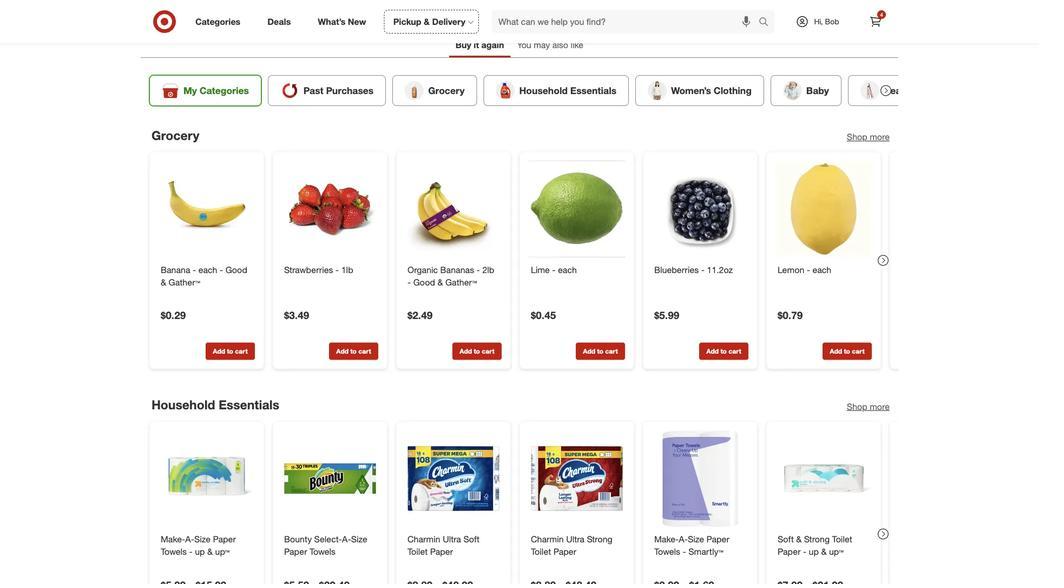 Task type: locate. For each thing, give the bounding box(es) containing it.
1 vertical spatial good
[[414, 277, 435, 288]]

add to cart for $0.29
[[213, 348, 248, 356]]

1 gather™ from the left
[[169, 277, 200, 288]]

- inside lime - each link
[[553, 265, 556, 275]]

1 horizontal spatial ultra
[[567, 535, 585, 546]]

2 shop more button from the top
[[847, 401, 890, 413]]

gather™ down bananas
[[446, 277, 477, 288]]

1 vertical spatial shop more
[[847, 402, 890, 412]]

what's new
[[318, 16, 366, 27]]

paper for bounty select-a-size paper towels
[[284, 547, 307, 558]]

beauty button
[[849, 75, 929, 106]]

up for size
[[195, 547, 205, 558]]

0 horizontal spatial gather™
[[169, 277, 200, 288]]

towels
[[161, 547, 187, 558], [310, 547, 336, 558], [655, 547, 681, 558]]

to for $0.29
[[227, 348, 233, 356]]

$0.45
[[531, 310, 556, 322]]

1 horizontal spatial each
[[558, 265, 577, 275]]

towels inside make-a-size paper towels - smartly™
[[655, 547, 681, 558]]

strong for ultra
[[587, 535, 613, 546]]

3 add from the left
[[460, 348, 472, 356]]

1 horizontal spatial towels
[[310, 547, 336, 558]]

add to cart button for $0.79
[[823, 343, 872, 360]]

2 a- from the left
[[342, 535, 351, 546]]

each right lime
[[558, 265, 577, 275]]

-
[[193, 265, 196, 275], [220, 265, 223, 275], [336, 265, 339, 275], [477, 265, 480, 275], [553, 265, 556, 275], [702, 265, 705, 275], [807, 265, 811, 275], [408, 277, 411, 288], [189, 547, 193, 558], [683, 547, 687, 558], [804, 547, 807, 558]]

2 horizontal spatial towels
[[655, 547, 681, 558]]

4 cart from the left
[[606, 348, 618, 356]]

charmin ultra strong toilet paper image
[[529, 431, 626, 528], [529, 431, 626, 528]]

3 size from the left
[[688, 535, 705, 546]]

grocery
[[429, 85, 465, 96], [152, 128, 200, 143]]

2 add to cart from the left
[[336, 348, 371, 356]]

0 horizontal spatial toilet
[[408, 547, 428, 558]]

household essentials button
[[484, 75, 629, 106]]

make-a-size paper towels - up & up™ image
[[159, 431, 255, 528], [159, 431, 255, 528]]

2 shop from the top
[[847, 402, 868, 412]]

ultra inside charmin ultra strong toilet paper
[[567, 535, 585, 546]]

0 vertical spatial shop more
[[847, 132, 890, 142]]

2 add to cart button from the left
[[329, 343, 379, 360]]

a-
[[185, 535, 194, 546], [342, 535, 351, 546], [679, 535, 688, 546]]

0 vertical spatial shop more button
[[847, 131, 890, 143]]

1 shop more from the top
[[847, 132, 890, 142]]

0 horizontal spatial size
[[194, 535, 211, 546]]

toilet inside charmin ultra strong toilet paper
[[531, 547, 551, 558]]

1 towels from the left
[[161, 547, 187, 558]]

ultra for strong
[[567, 535, 585, 546]]

0 horizontal spatial soft
[[464, 535, 480, 546]]

ultra
[[443, 535, 461, 546], [567, 535, 585, 546]]

essentials
[[571, 85, 617, 96], [219, 398, 279, 413]]

each
[[199, 265, 217, 275], [558, 265, 577, 275], [813, 265, 832, 275]]

buy
[[456, 40, 472, 50]]

banana
[[161, 265, 190, 275]]

smartly™
[[689, 547, 724, 558]]

0 horizontal spatial good
[[226, 265, 247, 275]]

2 horizontal spatial size
[[688, 535, 705, 546]]

gather™ inside "organic bananas - 2lb - good & gather™"
[[446, 277, 477, 288]]

each inside lime - each link
[[558, 265, 577, 275]]

more for grocery
[[870, 132, 890, 142]]

up™ inside soft & strong toilet paper - up & up™
[[830, 547, 844, 558]]

1 strong from the left
[[587, 535, 613, 546]]

charmin for charmin ultra soft toilet paper
[[408, 535, 441, 546]]

2 gather™ from the left
[[446, 277, 477, 288]]

paper inside charmin ultra strong toilet paper
[[554, 547, 577, 558]]

0 vertical spatial household essentials
[[520, 85, 617, 96]]

0 horizontal spatial strong
[[587, 535, 613, 546]]

1lb
[[342, 265, 353, 275]]

charmin
[[408, 535, 441, 546], [531, 535, 564, 546]]

soft
[[464, 535, 480, 546], [778, 535, 794, 546]]

1 horizontal spatial soft
[[778, 535, 794, 546]]

6 cart from the left
[[853, 348, 865, 356]]

paper inside soft & strong toilet paper - up & up™
[[778, 547, 801, 558]]

grocery inside grocery button
[[429, 85, 465, 96]]

0 horizontal spatial each
[[199, 265, 217, 275]]

shop more button
[[847, 131, 890, 143], [847, 401, 890, 413]]

strong inside soft & strong toilet paper - up & up™
[[805, 535, 830, 546]]

charmin ultra strong toilet paper
[[531, 535, 613, 558]]

add
[[213, 348, 225, 356], [336, 348, 349, 356], [460, 348, 472, 356], [583, 348, 596, 356], [707, 348, 719, 356], [830, 348, 843, 356]]

0 horizontal spatial up™
[[215, 547, 230, 558]]

add to cart button for $5.99
[[700, 343, 749, 360]]

make-
[[161, 535, 185, 546], [655, 535, 679, 546]]

gather™ down banana in the top left of the page
[[169, 277, 200, 288]]

each for $0.29
[[199, 265, 217, 275]]

up inside soft & strong toilet paper - up & up™
[[809, 547, 819, 558]]

1 add to cart from the left
[[213, 348, 248, 356]]

charmin ultra soft toilet paper image
[[406, 431, 502, 528], [406, 431, 502, 528]]

5 cart from the left
[[729, 348, 742, 356]]

0 horizontal spatial a-
[[185, 535, 194, 546]]

grocery down buy
[[429, 85, 465, 96]]

3 cart from the left
[[482, 348, 495, 356]]

&
[[424, 16, 430, 27], [161, 277, 166, 288], [438, 277, 443, 288], [797, 535, 802, 546], [207, 547, 213, 558], [822, 547, 827, 558]]

shop more
[[847, 132, 890, 142], [847, 402, 890, 412]]

up™ for paper
[[215, 547, 230, 558]]

0 vertical spatial household
[[520, 85, 568, 96]]

organic
[[408, 265, 438, 275]]

towels inside bounty select-a-size paper towels
[[310, 547, 336, 558]]

add to cart for $3.49
[[336, 348, 371, 356]]

each inside "lemon - each" 'link'
[[813, 265, 832, 275]]

baby button
[[771, 75, 842, 106]]

add to cart button for $3.49
[[329, 343, 379, 360]]

3 a- from the left
[[679, 535, 688, 546]]

may
[[534, 40, 550, 50]]

pickup & delivery link
[[384, 10, 479, 34]]

1 make- from the left
[[161, 535, 185, 546]]

1 add from the left
[[213, 348, 225, 356]]

make- inside make-a-size paper towels - up & up™
[[161, 535, 185, 546]]

1 horizontal spatial household essentials
[[520, 85, 617, 96]]

household
[[520, 85, 568, 96], [152, 398, 215, 413]]

add for $0.79
[[830, 348, 843, 356]]

1 cart from the left
[[235, 348, 248, 356]]

soft & strong toilet paper - up & up™ link
[[778, 534, 870, 559]]

0 horizontal spatial household essentials
[[152, 398, 279, 413]]

women's clothing
[[672, 85, 752, 96]]

also
[[553, 40, 569, 50]]

make- inside make-a-size paper towels - smartly™
[[655, 535, 679, 546]]

2 horizontal spatial each
[[813, 265, 832, 275]]

to
[[227, 348, 233, 356], [351, 348, 357, 356], [474, 348, 480, 356], [598, 348, 604, 356], [721, 348, 727, 356], [845, 348, 851, 356]]

add to cart for $5.99
[[707, 348, 742, 356]]

- inside soft & strong toilet paper - up & up™
[[804, 547, 807, 558]]

What can we help you find? suggestions appear below search field
[[492, 10, 762, 34]]

3 to from the left
[[474, 348, 480, 356]]

paper
[[213, 535, 236, 546], [707, 535, 730, 546], [284, 547, 307, 558], [430, 547, 453, 558], [554, 547, 577, 558], [778, 547, 801, 558]]

size for make-a-size paper towels - smartly™
[[688, 535, 705, 546]]

a- inside make-a-size paper towels - up & up™
[[185, 535, 194, 546]]

1 vertical spatial essentials
[[219, 398, 279, 413]]

4 add from the left
[[583, 348, 596, 356]]

5 add to cart from the left
[[707, 348, 742, 356]]

gather™
[[169, 277, 200, 288], [446, 277, 477, 288]]

charmin for charmin ultra strong toilet paper
[[531, 535, 564, 546]]

shop more button for household essentials
[[847, 401, 890, 413]]

cart for $5.99
[[729, 348, 742, 356]]

1 vertical spatial shop
[[847, 402, 868, 412]]

1 horizontal spatial good
[[414, 277, 435, 288]]

1 horizontal spatial charmin
[[531, 535, 564, 546]]

to for $0.45
[[598, 348, 604, 356]]

charmin inside charmin ultra strong toilet paper
[[531, 535, 564, 546]]

towels for make-a-size paper towels - up & up™
[[161, 547, 187, 558]]

2 up™ from the left
[[830, 547, 844, 558]]

1 a- from the left
[[185, 535, 194, 546]]

- inside make-a-size paper towels - up & up™
[[189, 547, 193, 558]]

1 horizontal spatial grocery
[[429, 85, 465, 96]]

charmin ultra strong toilet paper link
[[531, 534, 623, 559]]

6 add to cart from the left
[[830, 348, 865, 356]]

1 horizontal spatial gather™
[[446, 277, 477, 288]]

0 vertical spatial good
[[226, 265, 247, 275]]

2 shop more from the top
[[847, 402, 890, 412]]

make-a-size paper towels - smartly™ image
[[653, 431, 749, 528], [653, 431, 749, 528]]

a- inside make-a-size paper towels - smartly™
[[679, 535, 688, 546]]

2 horizontal spatial a-
[[679, 535, 688, 546]]

toilet for charmin ultra strong toilet paper
[[531, 547, 551, 558]]

2 horizontal spatial toilet
[[833, 535, 853, 546]]

strawberries - 1lb image
[[282, 161, 379, 258], [282, 161, 379, 258]]

0 vertical spatial categories
[[196, 16, 241, 27]]

6 to from the left
[[845, 348, 851, 356]]

3 towels from the left
[[655, 547, 681, 558]]

- inside strawberries - 1lb link
[[336, 265, 339, 275]]

towels for make-a-size paper towels - smartly™
[[655, 547, 681, 558]]

toilet inside charmin ultra soft toilet paper
[[408, 547, 428, 558]]

0 vertical spatial essentials
[[571, 85, 617, 96]]

search button
[[754, 10, 780, 36]]

good inside "banana - each - good & gather™"
[[226, 265, 247, 275]]

strong inside charmin ultra strong toilet paper
[[587, 535, 613, 546]]

household essentials inside button
[[520, 85, 617, 96]]

up inside make-a-size paper towels - up & up™
[[195, 547, 205, 558]]

you may also like
[[517, 40, 584, 50]]

to for $2.49
[[474, 348, 480, 356]]

bounty select-a-size paper towels image
[[282, 431, 379, 528], [282, 431, 379, 528]]

1 shop from the top
[[847, 132, 868, 142]]

4 add to cart from the left
[[583, 348, 618, 356]]

1 vertical spatial household essentials
[[152, 398, 279, 413]]

each inside "banana - each - good & gather™"
[[199, 265, 217, 275]]

0 vertical spatial shop
[[847, 132, 868, 142]]

household essentials
[[520, 85, 617, 96], [152, 398, 279, 413]]

size inside make-a-size paper towels - smartly™
[[688, 535, 705, 546]]

2 towels from the left
[[310, 547, 336, 558]]

charmin inside charmin ultra soft toilet paper
[[408, 535, 441, 546]]

1 vertical spatial household
[[152, 398, 215, 413]]

0 horizontal spatial charmin
[[408, 535, 441, 546]]

categories
[[196, 16, 241, 27], [200, 85, 249, 96]]

paper inside charmin ultra soft toilet paper
[[430, 547, 453, 558]]

more
[[870, 132, 890, 142], [870, 402, 890, 412]]

more for household essentials
[[870, 402, 890, 412]]

1 soft from the left
[[464, 535, 480, 546]]

good
[[226, 265, 247, 275], [414, 277, 435, 288]]

make- for make-a-size paper towels - smartly™
[[655, 535, 679, 546]]

2 size from the left
[[351, 535, 368, 546]]

categories link
[[186, 10, 254, 34]]

ultra inside charmin ultra soft toilet paper
[[443, 535, 461, 546]]

1 horizontal spatial size
[[351, 535, 368, 546]]

buy it again
[[456, 40, 504, 50]]

1 each from the left
[[199, 265, 217, 275]]

& inside "banana - each - good & gather™"
[[161, 277, 166, 288]]

cart for $3.49
[[359, 348, 371, 356]]

3 add to cart button from the left
[[453, 343, 502, 360]]

2 cart from the left
[[359, 348, 371, 356]]

5 to from the left
[[721, 348, 727, 356]]

0 horizontal spatial essentials
[[219, 398, 279, 413]]

1 add to cart button from the left
[[206, 343, 255, 360]]

1 size from the left
[[194, 535, 211, 546]]

2 each from the left
[[558, 265, 577, 275]]

add to cart button for $2.49
[[453, 343, 502, 360]]

6 add from the left
[[830, 348, 843, 356]]

gather™ inside "banana - each - good & gather™"
[[169, 277, 200, 288]]

0 vertical spatial grocery
[[429, 85, 465, 96]]

1 vertical spatial grocery
[[152, 128, 200, 143]]

lemon - each image
[[776, 161, 872, 258], [776, 161, 872, 258]]

0 horizontal spatial up
[[195, 547, 205, 558]]

2 strong from the left
[[805, 535, 830, 546]]

toilet inside soft & strong toilet paper - up & up™
[[833, 535, 853, 546]]

good inside "organic bananas - 2lb - good & gather™"
[[414, 277, 435, 288]]

size inside make-a-size paper towels - up & up™
[[194, 535, 211, 546]]

bounty select-a-size paper towels
[[284, 535, 368, 558]]

like
[[571, 40, 584, 50]]

1 horizontal spatial a-
[[342, 535, 351, 546]]

2 soft from the left
[[778, 535, 794, 546]]

5 add to cart button from the left
[[700, 343, 749, 360]]

1 horizontal spatial strong
[[805, 535, 830, 546]]

2 make- from the left
[[655, 535, 679, 546]]

1 up from the left
[[195, 547, 205, 558]]

1 vertical spatial categories
[[200, 85, 249, 96]]

add to cart button for $0.45
[[576, 343, 626, 360]]

- inside blueberries - 11.2oz link
[[702, 265, 705, 275]]

soft & strong toilet paper - up & up™ image
[[776, 431, 872, 528], [776, 431, 872, 528]]

1 up™ from the left
[[215, 547, 230, 558]]

1 horizontal spatial essentials
[[571, 85, 617, 96]]

2 ultra from the left
[[567, 535, 585, 546]]

past
[[304, 85, 324, 96]]

4 to from the left
[[598, 348, 604, 356]]

& inside make-a-size paper towels - up & up™
[[207, 547, 213, 558]]

grocery down the my
[[152, 128, 200, 143]]

2 to from the left
[[351, 348, 357, 356]]

3 each from the left
[[813, 265, 832, 275]]

0 vertical spatial more
[[870, 132, 890, 142]]

blueberries - 11.2oz image
[[653, 161, 749, 258], [653, 161, 749, 258]]

1 vertical spatial more
[[870, 402, 890, 412]]

make- for make-a-size paper towels - up & up™
[[161, 535, 185, 546]]

4 add to cart button from the left
[[576, 343, 626, 360]]

again
[[482, 40, 504, 50]]

1 shop more button from the top
[[847, 131, 890, 143]]

1 more from the top
[[870, 132, 890, 142]]

each right banana in the top left of the page
[[199, 265, 217, 275]]

2 up from the left
[[809, 547, 819, 558]]

shop more for grocery
[[847, 132, 890, 142]]

add to cart for $0.79
[[830, 348, 865, 356]]

each right lemon
[[813, 265, 832, 275]]

0 horizontal spatial ultra
[[443, 535, 461, 546]]

towels inside make-a-size paper towels - up & up™
[[161, 547, 187, 558]]

ultra for soft
[[443, 535, 461, 546]]

lime - each link
[[531, 264, 623, 276]]

make-a-size paper towels - smartly™
[[655, 535, 730, 558]]

2 add from the left
[[336, 348, 349, 356]]

5 add from the left
[[707, 348, 719, 356]]

banana - each - good & gather™ image
[[159, 161, 255, 258], [159, 161, 255, 258]]

1 charmin from the left
[[408, 535, 441, 546]]

3 add to cart from the left
[[460, 348, 495, 356]]

add to cart button
[[206, 343, 255, 360], [329, 343, 379, 360], [453, 343, 502, 360], [576, 343, 626, 360], [700, 343, 749, 360], [823, 343, 872, 360]]

up™ for toilet
[[830, 547, 844, 558]]

to for $0.79
[[845, 348, 851, 356]]

2 more from the top
[[870, 402, 890, 412]]

1 horizontal spatial toilet
[[531, 547, 551, 558]]

0 horizontal spatial towels
[[161, 547, 187, 558]]

1 to from the left
[[227, 348, 233, 356]]

what's
[[318, 16, 346, 27]]

hi, bob
[[815, 17, 840, 26]]

women's
[[672, 85, 712, 96]]

1 horizontal spatial household
[[520, 85, 568, 96]]

up™ inside make-a-size paper towels - up & up™
[[215, 547, 230, 558]]

1 horizontal spatial up™
[[830, 547, 844, 558]]

lemon - each link
[[778, 264, 870, 276]]

lime - each image
[[529, 161, 626, 258], [529, 161, 626, 258]]

2 charmin from the left
[[531, 535, 564, 546]]

toilet
[[833, 535, 853, 546], [408, 547, 428, 558], [531, 547, 551, 558]]

size
[[194, 535, 211, 546], [351, 535, 368, 546], [688, 535, 705, 546]]

organic bananas - 2lb - good & gather™ image
[[406, 161, 502, 258], [406, 161, 502, 258]]

6 add to cart button from the left
[[823, 343, 872, 360]]

0 horizontal spatial make-
[[161, 535, 185, 546]]

paper for charmin ultra soft toilet paper
[[430, 547, 453, 558]]

blueberries
[[655, 265, 699, 275]]

paper inside bounty select-a-size paper towels
[[284, 547, 307, 558]]

size for make-a-size paper towels - up & up™
[[194, 535, 211, 546]]

1 ultra from the left
[[443, 535, 461, 546]]

1 horizontal spatial make-
[[655, 535, 679, 546]]

up
[[195, 547, 205, 558], [809, 547, 819, 558]]

1 vertical spatial shop more button
[[847, 401, 890, 413]]

1 horizontal spatial up
[[809, 547, 819, 558]]



Task type: vqa. For each thing, say whether or not it's contained in the screenshot.
the right the over
no



Task type: describe. For each thing, give the bounding box(es) containing it.
organic bananas - 2lb - good & gather™
[[408, 265, 495, 288]]

strawberries
[[284, 265, 333, 275]]

cart for $0.45
[[606, 348, 618, 356]]

strawberries - 1lb link
[[284, 264, 376, 276]]

$0.29
[[161, 310, 186, 322]]

soft inside charmin ultra soft toilet paper
[[464, 535, 480, 546]]

add for $2.49
[[460, 348, 472, 356]]

a- inside bounty select-a-size paper towels
[[342, 535, 351, 546]]

add for $3.49
[[336, 348, 349, 356]]

pickup
[[394, 16, 422, 27]]

hi,
[[815, 17, 824, 26]]

what's new link
[[309, 10, 380, 34]]

add for $0.29
[[213, 348, 225, 356]]

charmin ultra soft toilet paper link
[[408, 534, 500, 559]]

cart for $0.79
[[853, 348, 865, 356]]

$0.79
[[778, 310, 803, 322]]

lime - each
[[531, 265, 577, 275]]

- inside "lemon - each" 'link'
[[807, 265, 811, 275]]

paper inside make-a-size paper towels - smartly™
[[707, 535, 730, 546]]

household inside button
[[520, 85, 568, 96]]

a- for make-a-size paper towels - up & up™
[[185, 535, 194, 546]]

to for $5.99
[[721, 348, 727, 356]]

lemon - each
[[778, 265, 832, 275]]

deals link
[[258, 10, 305, 34]]

strong for &
[[805, 535, 830, 546]]

grocery button
[[393, 75, 477, 106]]

add to cart button for $0.29
[[206, 343, 255, 360]]

2lb
[[483, 265, 495, 275]]

- inside make-a-size paper towels - smartly™
[[683, 547, 687, 558]]

my
[[184, 85, 197, 96]]

0 horizontal spatial household
[[152, 398, 215, 413]]

essentials inside button
[[571, 85, 617, 96]]

soft inside soft & strong toilet paper - up & up™
[[778, 535, 794, 546]]

women's clothing button
[[636, 75, 765, 106]]

past purchases button
[[268, 75, 386, 106]]

bounty
[[284, 535, 312, 546]]

paper for charmin ultra strong toilet paper
[[554, 547, 577, 558]]

$2.49
[[408, 310, 433, 322]]

past purchases
[[304, 85, 374, 96]]

toilet for soft & strong toilet paper - up & up™
[[833, 535, 853, 546]]

search
[[754, 17, 780, 28]]

11.2oz
[[708, 265, 733, 275]]

cart for $0.29
[[235, 348, 248, 356]]

lemon
[[778, 265, 805, 275]]

delivery
[[432, 16, 466, 27]]

a- for make-a-size paper towels - smartly™
[[679, 535, 688, 546]]

make-a-size paper towels - up & up™
[[161, 535, 236, 558]]

you may also like link
[[511, 35, 590, 57]]

my categories
[[184, 85, 249, 96]]

baby
[[807, 85, 830, 96]]

blueberries - 11.2oz
[[655, 265, 733, 275]]

make-a-size paper towels - smartly™ link
[[655, 534, 747, 559]]

banana - each - good & gather™ link
[[161, 264, 253, 289]]

4 link
[[864, 10, 888, 34]]

$3.49
[[284, 310, 309, 322]]

shop more for household essentials
[[847, 402, 890, 412]]

add for $5.99
[[707, 348, 719, 356]]

you
[[517, 40, 532, 50]]

bananas
[[441, 265, 475, 275]]

cart for $2.49
[[482, 348, 495, 356]]

new
[[348, 16, 366, 27]]

categories inside button
[[200, 85, 249, 96]]

it
[[474, 40, 479, 50]]

paper for soft & strong toilet paper - up & up™
[[778, 547, 801, 558]]

to for $3.49
[[351, 348, 357, 356]]

4
[[881, 11, 884, 18]]

shop for household essentials
[[847, 402, 868, 412]]

purchases
[[326, 85, 374, 96]]

make-a-size paper towels - up & up™ link
[[161, 534, 253, 559]]

& inside "organic bananas - 2lb - good & gather™"
[[438, 277, 443, 288]]

lime
[[531, 265, 550, 275]]

shop more button for grocery
[[847, 131, 890, 143]]

strawberries - 1lb
[[284, 265, 353, 275]]

buy it again link
[[449, 35, 511, 57]]

clothing
[[714, 85, 752, 96]]

add to cart for $0.45
[[583, 348, 618, 356]]

deals
[[268, 16, 291, 27]]

charmin ultra soft toilet paper
[[408, 535, 480, 558]]

0 horizontal spatial grocery
[[152, 128, 200, 143]]

$5.99
[[655, 310, 680, 322]]

add to cart for $2.49
[[460, 348, 495, 356]]

blueberries - 11.2oz link
[[655, 264, 747, 276]]

bob
[[826, 17, 840, 26]]

organic bananas - 2lb - good & gather™ link
[[408, 264, 500, 289]]

toilet for charmin ultra soft toilet paper
[[408, 547, 428, 558]]

each for $0.45
[[558, 265, 577, 275]]

my categories button
[[149, 75, 262, 106]]

banana - each - good & gather™
[[161, 265, 247, 288]]

paper inside make-a-size paper towels - up & up™
[[213, 535, 236, 546]]

select-
[[314, 535, 342, 546]]

categories inside 'link'
[[196, 16, 241, 27]]

beauty
[[884, 85, 916, 96]]

size inside bounty select-a-size paper towels
[[351, 535, 368, 546]]

soft & strong toilet paper - up & up™
[[778, 535, 853, 558]]

bounty select-a-size paper towels link
[[284, 534, 376, 559]]

each for $0.79
[[813, 265, 832, 275]]

pickup & delivery
[[394, 16, 466, 27]]

up for strong
[[809, 547, 819, 558]]

shop for grocery
[[847, 132, 868, 142]]

add for $0.45
[[583, 348, 596, 356]]



